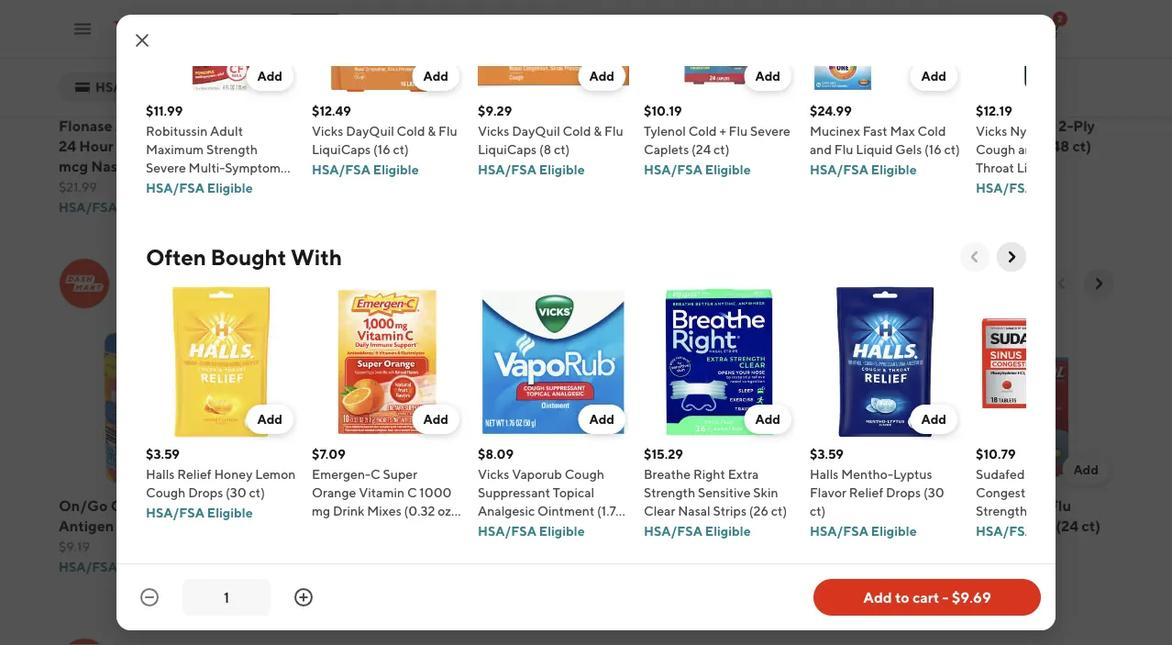 Task type: vqa. For each thing, say whether or not it's contained in the screenshot.
the bottommost amount
no



Task type: locate. For each thing, give the bounding box(es) containing it.
0 horizontal spatial hour
[[79, 137, 114, 154]]

breathe right extra strength sensitive skin clear nasal strips (26 ct) image
[[644, 286, 796, 438]]

dayquil down emergen-
[[277, 496, 333, 514]]

1 horizontal spatial (8
[[539, 142, 552, 157]]

spray inside flonase allergy relief 24 hour non drowsy 50 mcg nasal metered spray (72 ct)
[[59, 177, 97, 194]]

severe inside '$12.19 vicks nyquil severe cough and flu sore throat liquid relief (8 oz) hsa/fsa eligible'
[[1055, 123, 1095, 139]]

1 vertical spatial $10.19
[[950, 538, 988, 554]]

$3.59 up the flavor
[[810, 446, 844, 462]]

drowsy inside flonase allergy relief 24 hour non drowsy 50 mcg nasal metered spray (72 ct)
[[149, 137, 200, 154]]

1 vertical spatial multi-
[[654, 496, 697, 514]]

0 horizontal spatial previous button of carousel image
[[966, 248, 985, 266]]

2 horizontal spatial $10.19
[[950, 538, 988, 554]]

0 vertical spatial (8
[[539, 142, 552, 157]]

1 vertical spatial packets
[[594, 597, 648, 615]]

0 horizontal spatial halls relief honey lemon cough drops (30 ct) image
[[146, 286, 297, 438]]

0 horizontal spatial $9.69
[[415, 559, 449, 574]]

+ left indoor
[[720, 123, 727, 139]]

ultra
[[989, 116, 1024, 134]]

(24 right (5
[[692, 142, 711, 157]]

liquicaps for vicks dayquil cold & flu liquicaps (16 ct)
[[312, 142, 371, 157]]

non- up (18
[[1068, 503, 1099, 518]]

1 horizontal spatial nasal
[[281, 157, 319, 174]]

theraflu for severe
[[415, 496, 473, 514]]

(48
[[1046, 137, 1070, 154]]

2 horizontal spatial dayquil
[[512, 123, 560, 139]]

2 vertical spatial +
[[1039, 496, 1046, 514]]

flonase down over 4.5 button
[[237, 116, 291, 134]]

eligible inside the $15.29 breathe right extra strength sensitive skin clear nasal strips (26 ct) hsa/fsa eligible
[[705, 523, 751, 539]]

lyptus
[[894, 467, 933, 482]]

vicks vaporub cough suppressant topical analgesic ointment (1.76 oz) image
[[478, 286, 629, 438]]

flonase allergy relief 24 hour non drowsy 50 mcg nasal metered spray (72 ct) image
[[59, 0, 222, 108]]

1 vertical spatial tablets
[[772, 177, 822, 194]]

2 flonase from the left
[[237, 116, 291, 134]]

+ inside tylenol cold + flu severe caplets (24 ct) $10.19 hsa/fsa eligible
[[1039, 496, 1046, 514]]

strength down breathe
[[644, 485, 696, 500]]

(8 inside 'vicks dayquil cold & flu relief liquid (8 oz)'
[[353, 516, 367, 534]]

(30 down 'skin'
[[772, 537, 796, 554]]

1 vertical spatial (24
[[1056, 516, 1079, 534]]

& inside 'vicks dayquil cold & flu relief liquid (8 oz)'
[[372, 496, 382, 514]]

flu left (5
[[605, 123, 624, 139]]

throat down tissues
[[976, 160, 1015, 175]]

$10.19 up "medicine"
[[594, 559, 631, 574]]

spray
[[322, 157, 361, 174], [59, 177, 97, 194]]

hour up mcg
[[79, 137, 114, 154]]

(8 down the ply on the right
[[1094, 160, 1106, 175]]

2 horizontal spatial (30
[[924, 485, 945, 500]]

oz) inside the flonase children's non-drowsy allergy relief nasal spray (0.38 oz)
[[237, 177, 258, 194]]

over 4.5 button
[[172, 72, 287, 102]]

previous button of carousel image
[[966, 248, 985, 266], [1053, 274, 1072, 293]]

tylenol cold + flu severe caplets (24 ct) image
[[950, 324, 1114, 488]]

cough down the flavor
[[822, 516, 868, 534]]

breathe
[[644, 467, 691, 482]]

vicks inside $9.29 vicks dayquil cold & flu liquicaps (8 ct) hsa/fsa eligible
[[478, 123, 510, 139]]

cough down 50
[[208, 178, 248, 194]]

(30 for honey
[[226, 485, 247, 500]]

0 horizontal spatial maximum
[[146, 142, 204, 157]]

and for symptom
[[594, 537, 619, 554]]

2 horizontal spatial 10
[[1030, 503, 1044, 518]]

often bought with
[[146, 244, 342, 270]]

previous button of carousel image for $10.79
[[966, 248, 985, 266]]

0 vertical spatial min
[[365, 79, 387, 95]]

ct) inside $3.59 halls mentho-lyptus flavor relief drops (30 ct) hsa/fsa eligible
[[810, 503, 826, 518]]

lemon down nighttime
[[513, 516, 560, 534]]

$10.19
[[644, 103, 682, 118], [950, 538, 988, 554], [594, 559, 631, 574]]

puffs
[[950, 116, 986, 134]]

0 vertical spatial caplets
[[644, 142, 689, 157]]

hsa/fsa eligible
[[594, 179, 701, 194], [146, 180, 253, 195], [478, 523, 585, 539], [976, 523, 1083, 539], [237, 559, 344, 574]]

1 horizontal spatial liquicaps
[[478, 142, 537, 157]]

previous button of carousel image for tylenol cold + flu severe caplets (24 ct)
[[1053, 274, 1072, 293]]

under 30 min button
[[295, 72, 398, 102]]

$10.79
[[976, 446, 1016, 462]]

0 vertical spatial tablets
[[693, 116, 743, 134]]

antigen
[[59, 516, 114, 534]]

severe inside theraflu multi- symptom green tea and honey lemon flavors severe cold medicine powder packets (6 ct)
[[646, 557, 693, 574]]

tablets left claritin
[[693, 116, 743, 134]]

hsa/fsa inside tylenol cold + flu severe caplets (24 ct) $10.19 hsa/fsa eligible
[[950, 559, 1009, 574]]

cold inside $11.99 robitussin adult maximum strength severe multi-symptom raspberry cough cold & flu (4 oz)
[[250, 178, 279, 194]]

(30
[[226, 485, 247, 500], [924, 485, 945, 500], [772, 537, 796, 554]]

2 theraflu from the left
[[594, 496, 651, 514]]

dayquil for (8
[[512, 123, 560, 139]]

flu inside $9.29 vicks dayquil cold & flu liquicaps (8 ct) hsa/fsa eligible
[[605, 123, 624, 139]]

1 horizontal spatial maximum
[[1047, 485, 1105, 500]]

(0.38
[[364, 157, 400, 174]]

multi- inside "theraflu nighttime severe honey lemon multi-symptom cold relief packets (6 ct)"
[[415, 537, 458, 554]]

sore
[[1065, 142, 1091, 157], [415, 157, 447, 174]]

1 horizontal spatial theraflu
[[594, 496, 651, 514]]

drowsy up metered
[[149, 137, 200, 154]]

honey up comfort
[[415, 137, 460, 154]]

0 horizontal spatial (16
[[373, 142, 391, 157]]

2 24 from the left
[[895, 137, 912, 154]]

flu down the price 'button' in the left of the page
[[439, 123, 458, 139]]

&
[[428, 123, 436, 139], [594, 123, 602, 139], [463, 137, 473, 154], [820, 137, 830, 154], [281, 178, 290, 194], [372, 496, 382, 514]]

on/go
[[59, 496, 108, 514]]

c
[[371, 467, 380, 482], [407, 485, 417, 500]]

flu right the 'test'
[[237, 516, 259, 534]]

sore up comfort
[[415, 157, 447, 174]]

2 horizontal spatial liquid
[[1017, 160, 1054, 175]]

1 vertical spatial (8
[[1094, 160, 1106, 175]]

dayquil up (0.38
[[346, 123, 394, 139]]

0 vertical spatial 10
[[594, 137, 610, 154]]

hsa/fsa inside halls relief honey lemon cough drops (30 ct) $3.59 hsa/fsa eligible
[[772, 579, 831, 594]]

nasal up (72
[[91, 157, 129, 174]]

0 vertical spatial tylenol
[[644, 123, 686, 139]]

min right 15
[[283, 289, 308, 307]]

mucinex instasoothe honey & echinacea sore throat + soothing comfort drops (20 ct) image
[[415, 0, 579, 108]]

drowsy
[[862, 116, 913, 134], [149, 137, 200, 154], [273, 137, 323, 154], [976, 522, 1020, 537]]

$10.19 tylenol cold + flu severe caplets (24 ct) hsa/fsa eligible
[[644, 103, 791, 177]]

2 horizontal spatial strength
[[976, 503, 1028, 518]]

flonase inside flonase allergy relief 24 hour non drowsy 50 mcg nasal metered spray (72 ct)
[[59, 116, 113, 134]]

claritin non-drowsy indoor & outdoor 24 hour allergy relief tablets (10 ct)
[[772, 116, 913, 194]]

(30 right 19
[[226, 485, 247, 500]]

honey inside theraflu multi- symptom green tea and honey lemon flavors severe cold medicine powder packets (6 ct)
[[622, 537, 667, 554]]

lemon up 'vicks dayquil cold & flu relief liquid (8 oz)'
[[255, 467, 296, 482]]

(18
[[1067, 522, 1084, 537]]

medicine
[[594, 577, 658, 594]]

0 horizontal spatial c
[[371, 467, 380, 482]]

severe inside tylenol cold + flu severe caplets (24 ct) $10.19 hsa/fsa eligible
[[950, 516, 997, 534]]

0 vertical spatial +
[[720, 123, 727, 139]]

1 horizontal spatial $3.59
[[772, 559, 805, 574]]

relief inside claritin non-drowsy indoor & outdoor 24 hour allergy relief tablets (10 ct)
[[861, 157, 902, 174]]

1 horizontal spatial halls
[[772, 496, 806, 514]]

0 horizontal spatial liquicaps
[[312, 142, 371, 157]]

strength inside the $15.29 breathe right extra strength sensitive skin clear nasal strips (26 ct) hsa/fsa eligible
[[644, 485, 696, 500]]

sore inside mucinex instasoothe honey & echinacea sore throat + soothing comfort drops (20 ct)
[[415, 157, 447, 174]]

flu up (18
[[1049, 496, 1072, 514]]

non- up outdoor
[[826, 116, 862, 134]]

multi- down 50
[[189, 160, 225, 175]]

tylenol inside tylenol cold + flu severe caplets (24 ct) $10.19 hsa/fsa eligible
[[950, 496, 1000, 514]]

allergy down children's
[[326, 137, 375, 154]]

halls up covid-
[[146, 467, 175, 482]]

adult
[[210, 123, 243, 139]]

symptom down analgesic
[[458, 537, 523, 554]]

tablets inside claritin non-drowsy indoor & outdoor 24 hour allergy relief tablets (10 ct)
[[772, 177, 822, 194]]

(8 left mixes
[[353, 516, 367, 534]]

$10.19 up add to cart - $9.69 button
[[950, 538, 988, 554]]

vicks
[[312, 123, 344, 139], [478, 123, 510, 139], [976, 123, 1008, 139], [478, 467, 510, 482], [237, 496, 274, 514]]

liquid
[[856, 142, 893, 157], [1017, 160, 1054, 175], [306, 516, 350, 534]]

allergy inside the flonase children's non-drowsy allergy relief nasal spray (0.38 oz)
[[326, 137, 375, 154]]

hsa/fsa inside $10.19 tylenol cold + flu severe caplets (24 ct) hsa/fsa eligible
[[644, 162, 703, 177]]

congestion
[[976, 485, 1044, 500]]

oz) inside $11.99 robitussin adult maximum strength severe multi-symptom raspberry cough cold & flu (4 oz)
[[182, 197, 200, 212]]

symptom inside theraflu multi- symptom green tea and honey lemon flavors severe cold medicine powder packets (6 ct)
[[594, 516, 659, 534]]

eligible inside halls relief honey lemon cough drops (30 ct) $3.59 hsa/fsa eligible
[[833, 579, 879, 594]]

flonase allergy relief 24 hour non drowsy 50 mcg nasal metered spray (72 ct)
[[59, 116, 222, 194]]

1 horizontal spatial (30
[[772, 537, 796, 554]]

add to cart - $9.69 button
[[814, 579, 1041, 616]]

(24 inside $10.19 tylenol cold + flu severe caplets (24 ct) hsa/fsa eligible
[[692, 142, 711, 157]]

2 horizontal spatial tablets
[[1022, 522, 1065, 537]]

1 (16 from the left
[[373, 142, 391, 157]]

relief inside halls relief honey lemon cough drops (30 ct) $3.59 hsa/fsa eligible
[[809, 496, 850, 514]]

0 vertical spatial previous button of carousel image
[[966, 248, 985, 266]]

hsa/fsa eligible for $11.99
[[146, 180, 253, 195]]

nasal inside the flonase children's non-drowsy allergy relief nasal spray (0.38 oz)
[[281, 157, 319, 174]]

flu inside tylenol cold + flu severe caplets (24 ct) $10.19 hsa/fsa eligible
[[1049, 496, 1072, 514]]

liquicaps inside the $12.49 vicks dayquil cold & flu liquicaps (16 ct) hsa/fsa eligible
[[312, 142, 371, 157]]

flu up (10
[[835, 142, 854, 157]]

indoor
[[772, 137, 817, 154]]

0 horizontal spatial multi-
[[189, 160, 225, 175]]

lemon down the green
[[670, 537, 717, 554]]

24 inside claritin non-drowsy indoor & outdoor 24 hour allergy relief tablets (10 ct)
[[895, 137, 912, 154]]

tylenol cold + flu severe caplets (24 ct) $10.19 hsa/fsa eligible
[[950, 496, 1101, 574]]

symptom
[[225, 160, 281, 175], [594, 516, 659, 534], [458, 537, 523, 554]]

liquid down tissues
[[1017, 160, 1054, 175]]

1 vertical spatial previous button of carousel image
[[1053, 274, 1072, 293]]

eligible inside $3.59 halls mentho-lyptus flavor relief drops (30 ct) hsa/fsa eligible
[[872, 523, 917, 539]]

halls up the flavor
[[810, 467, 839, 482]]

$3.59 for $3.59 halls relief honey lemon cough drops (30 ct) hsa/fsa eligible
[[146, 446, 180, 462]]

& right drink
[[372, 496, 382, 514]]

$9.29 vicks dayquil cold & flu liquicaps (8 ct) hsa/fsa eligible
[[478, 103, 624, 177]]

lemon inside halls relief honey lemon cough drops (30 ct) $3.59 hsa/fsa eligible
[[772, 516, 819, 534]]

oz)
[[1108, 160, 1126, 175], [237, 177, 258, 194], [182, 197, 200, 212], [370, 516, 391, 534], [478, 522, 496, 537]]

$24.99 mucinex fast max cold and flu liquid gels (16 ct) hsa/fsa eligible
[[810, 103, 961, 177]]

0 horizontal spatial spray
[[59, 177, 97, 194]]

strength for clear
[[644, 485, 696, 500]]

oz) inside 'vicks dayquil cold & flu relief liquid (8 oz)'
[[370, 516, 391, 534]]

relief inside "theraflu nighttime severe honey lemon multi-symptom cold relief packets (6 ct)"
[[415, 557, 456, 574]]

1 text field
[[194, 587, 260, 607]]

mg for $10.79 sudafed pe sinus congestion maximum strength 10 mg non- drowsy tablets (18 ct)
[[1047, 503, 1065, 518]]

ct) inside $24.99 mucinex fast max cold and flu liquid gels (16 ct) hsa/fsa eligible
[[945, 142, 961, 157]]

1 horizontal spatial min
[[365, 79, 387, 95]]

hour down indoor
[[772, 157, 806, 174]]

and down nyquil
[[1019, 142, 1041, 157]]

(8
[[539, 142, 552, 157], [1094, 160, 1106, 175], [353, 516, 367, 534]]

oz
[[438, 503, 451, 518]]

cough up topical
[[565, 467, 605, 482]]

1 horizontal spatial (6
[[651, 597, 665, 615]]

1 horizontal spatial +
[[720, 123, 727, 139]]

and inside '$12.19 vicks nyquil severe cough and flu sore throat liquid relief (8 oz) hsa/fsa eligible'
[[1019, 142, 1041, 157]]

vicks down $12.49
[[312, 123, 344, 139]]

2 liquicaps from the left
[[478, 142, 537, 157]]

+ down echinacea
[[498, 157, 506, 174]]

1 horizontal spatial packets
[[594, 597, 648, 615]]

allergy up (5
[[641, 116, 690, 134]]

hsa/fsa eligible for zyrtec allergy tablets 10 mg (5 ct)
[[594, 179, 701, 194]]

halls relief honey lemon cough drops (30 ct) image
[[146, 286, 297, 438], [772, 324, 936, 488]]

severe
[[751, 123, 791, 139], [1055, 123, 1095, 139], [146, 160, 186, 175], [415, 516, 462, 534], [950, 516, 997, 534], [646, 557, 693, 574]]

(30 down lyptus
[[924, 485, 945, 500]]

cough up the 'test'
[[146, 485, 186, 500]]

throat up comfort
[[450, 157, 495, 174]]

10 down zyrtec
[[594, 137, 610, 154]]

2 horizontal spatial (8
[[1094, 160, 1106, 175]]

$23.99
[[237, 179, 278, 194]]

mg left (5
[[613, 137, 635, 154]]

nasal right clear
[[678, 503, 711, 518]]

allergy up (10
[[809, 157, 858, 174]]

multi- inside $11.99 robitussin adult maximum strength severe multi-symptom raspberry cough cold & flu (4 oz)
[[189, 160, 225, 175]]

mcg
[[59, 157, 88, 174]]

0 horizontal spatial flonase
[[59, 116, 113, 134]]

sudafed
[[976, 467, 1025, 482]]

flu left indoor
[[729, 123, 748, 139]]

strength down congestion
[[976, 503, 1028, 518]]

2 horizontal spatial and
[[1019, 142, 1041, 157]]

1 vertical spatial tylenol
[[950, 496, 1000, 514]]

hsa/fsa inside the $15.29 breathe right extra strength sensitive skin clear nasal strips (26 ct) hsa/fsa eligible
[[644, 523, 703, 539]]

0 vertical spatial maximum
[[146, 142, 204, 157]]

$9.69 right - at the bottom right of the page
[[952, 589, 992, 606]]

liquid down the fast
[[856, 142, 893, 157]]

ct) inside puffs ultra soft 2-ply facial tissues (48 ct) $3.49
[[1073, 137, 1092, 154]]

(16 inside the $12.49 vicks dayquil cold & flu liquicaps (16 ct) hsa/fsa eligible
[[373, 142, 391, 157]]

tylenol
[[644, 123, 686, 139], [950, 496, 1000, 514]]

0 horizontal spatial symptom
[[225, 160, 281, 175]]

1 horizontal spatial multi-
[[415, 537, 458, 554]]

mg down orange
[[312, 503, 330, 518]]

caplets
[[644, 142, 689, 157], [1000, 516, 1053, 534]]

vicks for vicks nyquil severe cough and flu sore throat liquid relief (8 oz)
[[976, 123, 1008, 139]]

theraflu multi-symptom green tea and honey lemon flavors severe cold medicine powder packets (6 ct) image
[[594, 324, 757, 488]]

halls for halls mentho-lyptus flavor relief drops (30 ct)
[[810, 467, 839, 482]]

0 horizontal spatial (24
[[692, 142, 711, 157]]

maximum down sinus
[[1047, 485, 1105, 500]]

(6
[[516, 557, 531, 574], [651, 597, 665, 615]]

robitussin
[[146, 123, 208, 139]]

fast
[[863, 123, 888, 139]]

c up the vitamin
[[371, 467, 380, 482]]

allergy inside flonase allergy relief 24 hour non drowsy 50 mcg nasal metered spray (72 ct)
[[116, 116, 165, 134]]

& right indoor
[[820, 137, 830, 154]]

$3.59 halls relief honey lemon cough drops (30 ct) hsa/fsa eligible
[[146, 446, 296, 520]]

1 horizontal spatial 10
[[594, 137, 610, 154]]

0 horizontal spatial strength
[[206, 142, 258, 157]]

maximum down robitussin
[[146, 142, 204, 157]]

hsa/fsa eligible up (4
[[146, 180, 253, 195]]

suppressant
[[478, 485, 550, 500]]

1 horizontal spatial mg
[[613, 137, 635, 154]]

symptom up $23.99
[[225, 160, 281, 175]]

$3.59 up covid-
[[146, 446, 180, 462]]

1 liquicaps from the left
[[312, 142, 371, 157]]

1 horizontal spatial $9.69
[[952, 589, 992, 606]]

flonase up mcg
[[59, 116, 113, 134]]

0 vertical spatial packets
[[459, 557, 513, 574]]

ct) inside flonase allergy relief 24 hour non drowsy 50 mcg nasal metered spray (72 ct)
[[125, 177, 144, 194]]

cold
[[397, 123, 425, 139], [563, 123, 591, 139], [689, 123, 717, 139], [918, 123, 946, 139], [250, 178, 279, 194], [336, 496, 369, 514], [1003, 496, 1036, 514], [526, 537, 559, 554], [696, 557, 729, 574]]

1 horizontal spatial tylenol
[[950, 496, 1000, 514]]

2 vertical spatial non-
[[1068, 503, 1099, 518]]

strength for symptom
[[206, 142, 258, 157]]

0 horizontal spatial tylenol
[[644, 123, 686, 139]]

1 horizontal spatial sore
[[1065, 142, 1091, 157]]

severe inside $10.19 tylenol cold + flu severe caplets (24 ct) hsa/fsa eligible
[[751, 123, 791, 139]]

halls relief honey lemon cough drops (30 ct) image for relief
[[146, 286, 297, 438]]

0 vertical spatial $10.19
[[644, 103, 682, 118]]

1 24 from the left
[[59, 137, 76, 154]]

1 vertical spatial caplets
[[1000, 516, 1053, 534]]

0 vertical spatial spray
[[322, 157, 361, 174]]

cold inside tylenol cold + flu severe caplets (24 ct) $10.19 hsa/fsa eligible
[[1003, 496, 1036, 514]]

(8 inside $9.29 vicks dayquil cold & flu liquicaps (8 ct) hsa/fsa eligible
[[539, 142, 552, 157]]

eligible inside '$12.19 vicks nyquil severe cough and flu sore throat liquid relief (8 oz) hsa/fsa eligible'
[[1038, 180, 1083, 195]]

increase quantity by 1 image
[[293, 586, 315, 608]]

(8 down instasoothe
[[539, 142, 552, 157]]

1 horizontal spatial strength
[[644, 485, 696, 500]]

2 vertical spatial liquid
[[306, 516, 350, 534]]

eligible inside $24.99 mucinex fast max cold and flu liquid gels (16 ct) hsa/fsa eligible
[[872, 162, 917, 177]]

min for • 15 min
[[283, 289, 308, 307]]

lemon inside $3.59 halls relief honey lemon cough drops (30 ct) hsa/fsa eligible
[[255, 467, 296, 482]]

1000
[[420, 485, 452, 500]]

$3.59 inside $3.59 halls relief honey lemon cough drops (30 ct) hsa/fsa eligible
[[146, 446, 180, 462]]

over
[[183, 79, 213, 95]]

0 vertical spatial (24
[[692, 142, 711, 157]]

tablets inside zyrtec allergy tablets 10 mg (5 ct)
[[693, 116, 743, 134]]

multi- up the green
[[654, 496, 697, 514]]

drowsy down congestion
[[976, 522, 1020, 537]]

(6 down powder
[[651, 597, 665, 615]]

vaporub
[[512, 467, 562, 482]]

covid-
[[144, 496, 199, 514]]

drowsy inside claritin non-drowsy indoor & outdoor 24 hour allergy relief tablets (10 ct)
[[862, 116, 913, 134]]

1 horizontal spatial symptom
[[458, 537, 523, 554]]

test
[[161, 516, 190, 534]]

previous button of carousel image inside "often bought with" dialog
[[966, 248, 985, 266]]

emergen-
[[312, 467, 371, 482]]

and down claritin
[[810, 142, 832, 157]]

$9.19
[[59, 538, 90, 554]]

symptom inside $11.99 robitussin adult maximum strength severe multi-symptom raspberry cough cold & flu (4 oz)
[[225, 160, 281, 175]]

min right 30
[[365, 79, 387, 95]]

1 horizontal spatial caplets
[[1000, 516, 1053, 534]]

1 horizontal spatial previous button of carousel image
[[1053, 274, 1072, 293]]

mg down sinus
[[1047, 503, 1065, 518]]

$10.19 for $10.19
[[594, 559, 631, 574]]

packets
[[459, 557, 513, 574], [594, 597, 648, 615]]

drowsy up outdoor
[[862, 116, 913, 134]]

1 vertical spatial $9.69
[[952, 589, 992, 606]]

1 horizontal spatial liquid
[[856, 142, 893, 157]]

2 horizontal spatial non-
[[1068, 503, 1099, 518]]

cough down ultra
[[976, 142, 1016, 157]]

$8.09
[[478, 446, 514, 462]]

1 theraflu from the left
[[415, 496, 473, 514]]

& down price
[[428, 123, 436, 139]]

eligible
[[373, 162, 419, 177], [539, 162, 585, 177], [705, 162, 751, 177], [872, 162, 917, 177], [655, 179, 701, 194], [207, 180, 253, 195], [1038, 180, 1083, 195], [120, 199, 166, 214], [298, 199, 344, 214], [207, 505, 253, 520], [539, 523, 585, 539], [705, 523, 751, 539], [872, 523, 917, 539], [1038, 523, 1083, 539], [120, 559, 166, 574], [298, 559, 344, 574], [1012, 559, 1057, 574], [833, 579, 879, 594]]

eligible inside on/go one covid-19 antigen home test $9.19 hsa/fsa eligible
[[120, 559, 166, 574]]

sore down the ply on the right
[[1065, 142, 1091, 157]]

drops inside mucinex instasoothe honey & echinacea sore throat + soothing comfort drops (20 ct)
[[476, 177, 517, 194]]

over 4.5
[[183, 79, 235, 95]]

(8 inside '$12.19 vicks nyquil severe cough and flu sore throat liquid relief (8 oz) hsa/fsa eligible'
[[1094, 160, 1106, 175]]

10 down orange
[[312, 522, 326, 537]]

hsa/fsa
[[95, 79, 154, 95], [312, 162, 371, 177], [478, 162, 537, 177], [644, 162, 703, 177], [810, 162, 869, 177], [594, 179, 652, 194], [146, 180, 205, 195], [976, 180, 1035, 195], [59, 199, 117, 214], [237, 199, 296, 214], [146, 505, 205, 520], [478, 523, 537, 539], [644, 523, 703, 539], [810, 523, 869, 539], [976, 523, 1035, 539], [59, 559, 117, 574], [237, 559, 296, 574], [950, 559, 1009, 574], [772, 579, 831, 594]]

zyrtec allergy tablets 10 mg (5 ct)
[[594, 116, 743, 154]]

0 horizontal spatial tablets
[[693, 116, 743, 134]]

hsa/fsa inside "$21.99 hsa/fsa eligible"
[[59, 199, 117, 214]]

0 horizontal spatial nasal
[[91, 157, 129, 174]]

2 vertical spatial (8
[[353, 516, 367, 534]]

1 vertical spatial +
[[498, 157, 506, 174]]

2 horizontal spatial $3.59
[[810, 446, 844, 462]]

0 horizontal spatial (6
[[516, 557, 531, 574]]

$3.59 halls mentho-lyptus flavor relief drops (30 ct) hsa/fsa eligible
[[810, 446, 945, 539]]

allergy up non at the top of the page
[[116, 116, 165, 134]]

vicks down $12.19
[[976, 123, 1008, 139]]

hsa/fsa eligible down (5
[[594, 179, 701, 194]]

1 vertical spatial min
[[283, 289, 308, 307]]

0 horizontal spatial non-
[[237, 137, 273, 154]]

1 horizontal spatial non-
[[826, 116, 862, 134]]

$3.49
[[950, 159, 984, 174]]

puffs ultra soft 2-ply facial tissues (48 ct) $3.49
[[950, 116, 1095, 174]]

vicks inside '$12.19 vicks nyquil severe cough and flu sore throat liquid relief (8 oz) hsa/fsa eligible'
[[976, 123, 1008, 139]]

0 horizontal spatial liquid
[[306, 516, 350, 534]]

ct) inside $3.59 halls relief honey lemon cough drops (30 ct) hsa/fsa eligible
[[249, 485, 265, 500]]

4.5
[[216, 79, 235, 95]]

2 vertical spatial symptom
[[458, 537, 523, 554]]

1 vertical spatial 10
[[1030, 503, 1044, 518]]

0 horizontal spatial and
[[594, 537, 619, 554]]

close image
[[131, 29, 153, 51]]

2 horizontal spatial multi-
[[654, 496, 697, 514]]

$3.59 down 'skin'
[[772, 559, 805, 574]]

symptom up the flavors
[[594, 516, 659, 534]]

ct) inside halls relief honey lemon cough drops (30 ct) $3.59 hsa/fsa eligible
[[799, 537, 818, 554]]

eligible inside tylenol cold + flu severe caplets (24 ct) $10.19 hsa/fsa eligible
[[1012, 559, 1057, 574]]

liquicaps for vicks dayquil cold & flu liquicaps (8 ct)
[[478, 142, 537, 157]]

non- inside the flonase children's non-drowsy allergy relief nasal spray (0.38 oz)
[[237, 137, 273, 154]]

strength down adult at left
[[206, 142, 258, 157]]

honey down nighttime
[[465, 516, 510, 534]]

theraflu
[[415, 496, 473, 514], [594, 496, 651, 514]]

(6 down analgesic
[[516, 557, 531, 574]]

0 horizontal spatial +
[[498, 157, 506, 174]]

(24 inside tylenol cold + flu severe caplets (24 ct) $10.19 hsa/fsa eligible
[[1056, 516, 1079, 534]]

tablets left (18
[[1022, 522, 1065, 537]]

theraflu inside theraflu multi- symptom green tea and honey lemon flavors severe cold medicine powder packets (6 ct)
[[594, 496, 651, 514]]

mucinex
[[415, 116, 474, 134], [810, 123, 861, 139]]

liquicaps
[[312, 142, 371, 157], [478, 142, 537, 157]]

0 horizontal spatial 24
[[59, 137, 76, 154]]

one
[[111, 496, 140, 514]]

1 horizontal spatial and
[[810, 142, 832, 157]]

honey up the flavors
[[622, 537, 667, 554]]

dayquil up soothing
[[512, 123, 560, 139]]

vicks for vicks dayquil cold & flu liquicaps (8 ct)
[[478, 123, 510, 139]]

honey up 'vicks dayquil cold & flu relief liquid (8 oz)'
[[214, 467, 253, 482]]

halls mentho-lyptus flavor relief drops (30 ct) image
[[810, 286, 962, 438]]

2 vertical spatial $10.19
[[594, 559, 631, 574]]

price
[[417, 79, 448, 95]]

hsa/fsa inside on/go one covid-19 antigen home test $9.19 hsa/fsa eligible
[[59, 559, 117, 574]]

non-
[[826, 116, 862, 134], [237, 137, 273, 154], [1068, 503, 1099, 518]]

0 horizontal spatial sore
[[415, 157, 447, 174]]

eligible inside $10.19 tylenol cold + flu severe caplets (24 ct) hsa/fsa eligible
[[705, 162, 751, 177]]

non
[[117, 137, 146, 154]]

1 vertical spatial symptom
[[594, 516, 659, 534]]

halls inside halls relief honey lemon cough drops (30 ct) $3.59 hsa/fsa eligible
[[772, 496, 806, 514]]

cough
[[976, 142, 1016, 157], [208, 178, 248, 194], [565, 467, 605, 482], [146, 485, 186, 500], [822, 516, 868, 534]]

multi- inside theraflu multi- symptom green tea and honey lemon flavors severe cold medicine powder packets (6 ct)
[[654, 496, 697, 514]]

spray inside the flonase children's non-drowsy allergy relief nasal spray (0.38 oz)
[[322, 157, 361, 174]]

vicks down $8.09 on the bottom of the page
[[478, 467, 510, 482]]

hsa/fsa eligible for $10.79
[[976, 523, 1083, 539]]

1 horizontal spatial 24
[[895, 137, 912, 154]]

spray left (0.38
[[322, 157, 361, 174]]

home
[[117, 516, 158, 534]]

liquicaps down instasoothe
[[478, 142, 537, 157]]

2 (16 from the left
[[925, 142, 942, 157]]

0 vertical spatial multi-
[[189, 160, 225, 175]]

(30 inside halls relief honey lemon cough drops (30 ct) $3.59 hsa/fsa eligible
[[772, 537, 796, 554]]

0 vertical spatial strength
[[206, 142, 258, 157]]

lemon right (26
[[772, 516, 819, 534]]

1 horizontal spatial flonase
[[237, 116, 291, 134]]

hsa/fsa eligible up increase quantity by 1 icon
[[237, 559, 344, 574]]

hsa/fsa eligible down analgesic
[[478, 523, 585, 539]]

halls right (26
[[772, 496, 806, 514]]

add button
[[246, 61, 294, 91], [246, 61, 294, 91], [412, 61, 460, 91], [412, 61, 460, 91], [578, 61, 626, 91], [578, 61, 626, 91], [744, 61, 792, 91], [744, 61, 792, 91], [911, 61, 958, 91], [911, 61, 958, 91], [171, 75, 219, 104], [171, 75, 219, 104], [350, 75, 397, 104], [350, 75, 397, 104], [528, 75, 575, 104], [528, 75, 575, 104], [706, 75, 754, 104], [706, 75, 754, 104], [885, 75, 932, 104], [885, 75, 932, 104], [1063, 75, 1110, 104], [1063, 75, 1110, 104], [246, 405, 294, 434], [246, 405, 294, 434], [412, 405, 460, 434], [412, 405, 460, 434], [578, 405, 626, 434], [578, 405, 626, 434], [744, 405, 792, 434], [744, 405, 792, 434], [911, 405, 958, 434], [911, 405, 958, 434], [171, 454, 219, 484], [171, 454, 219, 484], [350, 454, 397, 484], [350, 454, 397, 484], [528, 454, 575, 484], [528, 454, 575, 484], [706, 454, 754, 484], [706, 454, 754, 484], [885, 454, 932, 484], [885, 454, 932, 484], [1063, 454, 1110, 484], [1063, 454, 1110, 484]]

relief inside '$12.19 vicks nyquil severe cough and flu sore throat liquid relief (8 oz) hsa/fsa eligible'
[[1057, 160, 1091, 175]]

honey inside "theraflu nighttime severe honey lemon multi-symptom cold relief packets (6 ct)"
[[465, 516, 510, 534]]

previous button of carousel image left next button of carousel image
[[1053, 274, 1072, 293]]

mucinex down the price 'button' in the left of the page
[[415, 116, 474, 134]]

1 flonase from the left
[[59, 116, 113, 134]]

previous button of carousel image left next button of carousel icon
[[966, 248, 985, 266]]



Task type: describe. For each thing, give the bounding box(es) containing it.
1 vertical spatial c
[[407, 485, 417, 500]]

metered
[[132, 157, 191, 174]]

(5
[[638, 137, 652, 154]]

flu inside $24.99 mucinex fast max cold and flu liquid gels (16 ct) hsa/fsa eligible
[[835, 142, 854, 157]]

zyrtec allergy tablets 10 mg (5 ct) image
[[594, 0, 757, 108]]

lemon inside theraflu multi- symptom green tea and honey lemon flavors severe cold medicine powder packets (6 ct)
[[670, 537, 717, 554]]

flonase children's non-drowsy allergy relief nasal spray (0.38 oz) image
[[237, 0, 401, 108]]

topical
[[553, 485, 595, 500]]

cough inside $8.09 vicks vaporub cough suppressant topical analgesic ointment (1.76 oz)
[[565, 467, 605, 482]]

flonase children's non-drowsy allergy relief nasal spray (0.38 oz)
[[237, 116, 400, 194]]

vicks for vicks dayquil cold & flu liquicaps (16 ct)
[[312, 123, 344, 139]]

(6 inside "theraflu nighttime severe honey lemon multi-symptom cold relief packets (6 ct)"
[[516, 557, 531, 574]]

eligible inside "$21.99 hsa/fsa eligible"
[[120, 199, 166, 214]]

(6 inside theraflu multi- symptom green tea and honey lemon flavors severe cold medicine powder packets (6 ct)
[[651, 597, 665, 615]]

from
[[125, 289, 160, 307]]

sinus
[[1048, 467, 1079, 482]]

add to cart - $9.69
[[864, 589, 992, 606]]

and for nyquil
[[1019, 142, 1041, 157]]

0 vertical spatial c
[[371, 467, 380, 482]]

$12.49 vicks dayquil cold & flu liquicaps (16 ct) hsa/fsa eligible
[[312, 103, 458, 177]]

vicks dayquil cold & flu relief liquid (8 oz) image
[[237, 324, 401, 488]]

$10.19 inside tylenol cold + flu severe caplets (24 ct) $10.19 hsa/fsa eligible
[[950, 538, 988, 554]]

$21.99
[[59, 179, 97, 194]]

$3.59 inside halls relief honey lemon cough drops (30 ct) $3.59 hsa/fsa eligible
[[772, 559, 805, 574]]

gels
[[896, 142, 922, 157]]

liquid inside 'vicks dayquil cold & flu relief liquid (8 oz)'
[[306, 516, 350, 534]]

next button of carousel image
[[1090, 274, 1108, 293]]

$24.99
[[810, 103, 852, 118]]

green
[[662, 516, 705, 534]]

to
[[896, 589, 910, 606]]

tablets inside $10.79 sudafed pe sinus congestion maximum strength 10 mg non- drowsy tablets (18 ct)
[[1022, 522, 1065, 537]]

clear
[[644, 503, 676, 518]]

ct) inside $7.09 emergen-c super orange vitamin c 1000 mg drink mixes (0.32 oz x 10 ct)
[[329, 522, 345, 537]]

$15.29
[[644, 446, 683, 462]]

halls for halls relief honey lemon cough drops (30 ct)
[[146, 467, 175, 482]]

skin
[[754, 485, 779, 500]]

drops inside $3.59 halls relief honey lemon cough drops (30 ct) hsa/fsa eligible
[[188, 485, 223, 500]]

nighttime
[[476, 496, 546, 514]]

oz) inside $8.09 vicks vaporub cough suppressant topical analgesic ointment (1.76 oz)
[[478, 522, 496, 537]]

flonase for drowsy
[[237, 116, 291, 134]]

eligible inside $3.59 halls relief honey lemon cough drops (30 ct) hsa/fsa eligible
[[207, 505, 253, 520]]

(4
[[167, 197, 180, 212]]

theraflu multi- symptom green tea and honey lemon flavors severe cold medicine powder packets (6 ct)
[[594, 496, 732, 615]]

30
[[346, 79, 362, 95]]

orange
[[312, 485, 356, 500]]

hsa/fsa inside button
[[95, 79, 154, 95]]

hsa/fsa inside '$12.19 vicks nyquil severe cough and flu sore throat liquid relief (8 oz) hsa/fsa eligible'
[[976, 180, 1035, 195]]

ct) inside $10.19 tylenol cold + flu severe caplets (24 ct) hsa/fsa eligible
[[714, 142, 730, 157]]

packets inside theraflu multi- symptom green tea and honey lemon flavors severe cold medicine powder packets (6 ct)
[[594, 597, 648, 615]]

$7.09 emergen-c super orange vitamin c 1000 mg drink mixes (0.32 oz x 10 ct)
[[312, 446, 460, 537]]

symptom inside "theraflu nighttime severe honey lemon multi-symptom cold relief packets (6 ct)"
[[458, 537, 523, 554]]

mucinex inside mucinex instasoothe honey & echinacea sore throat + soothing comfort drops (20 ct)
[[415, 116, 474, 134]]

bought
[[211, 244, 286, 270]]

$10.79 sudafed pe sinus congestion maximum strength 10 mg non- drowsy tablets (18 ct)
[[976, 446, 1105, 537]]

& inside mucinex instasoothe honey & echinacea sore throat + soothing comfort drops (20 ct)
[[463, 137, 473, 154]]

theraflu nighttime severe honey lemon multi-symptom cold relief packets (6 ct)
[[415, 496, 560, 574]]

ct) inside the $12.49 vicks dayquil cold & flu liquicaps (16 ct) hsa/fsa eligible
[[393, 142, 409, 157]]

cold inside theraflu multi- symptom green tea and honey lemon flavors severe cold medicine powder packets (6 ct)
[[696, 557, 729, 574]]

cough inside '$12.19 vicks nyquil severe cough and flu sore throat liquid relief (8 oz) hsa/fsa eligible'
[[976, 142, 1016, 157]]

halls relief honey lemon cough drops (30 ct) $3.59 hsa/fsa eligible
[[772, 496, 912, 594]]

on/go one covid-19 antigen home test image
[[59, 324, 222, 488]]

2 button
[[1033, 11, 1070, 47]]

+ inside $10.19 tylenol cold + flu severe caplets (24 ct) hsa/fsa eligible
[[720, 123, 727, 139]]

facial
[[950, 137, 990, 154]]

ct) inside mucinex instasoothe honey & echinacea sore throat + soothing comfort drops (20 ct)
[[548, 177, 567, 194]]

relief inside $3.59 halls mentho-lyptus flavor relief drops (30 ct) hsa/fsa eligible
[[849, 485, 884, 500]]

theraflu for symptom
[[594, 496, 651, 514]]

caplets inside tylenol cold + flu severe caplets (24 ct) $10.19 hsa/fsa eligible
[[1000, 516, 1053, 534]]

oz) inside '$12.19 vicks nyquil severe cough and flu sore throat liquid relief (8 oz) hsa/fsa eligible'
[[1108, 160, 1126, 175]]

non- inside claritin non-drowsy indoor & outdoor 24 hour allergy relief tablets (10 ct)
[[826, 116, 862, 134]]

ct) inside zyrtec allergy tablets 10 mg (5 ct)
[[655, 137, 674, 154]]

$23.99 hsa/fsa eligible
[[237, 179, 344, 214]]

from dashmart
[[125, 289, 229, 307]]

hsa/fsa inside the $12.49 vicks dayquil cold & flu liquicaps (16 ct) hsa/fsa eligible
[[312, 162, 371, 177]]

emergen-c super orange vitamin c 1000 mg drink mixes (0.32 oz x 10 ct) image
[[312, 286, 463, 438]]

soothing
[[509, 157, 571, 174]]

hour inside claritin non-drowsy indoor & outdoor 24 hour allergy relief tablets (10 ct)
[[772, 157, 806, 174]]

claritin non-drowsy indoor & outdoor 24 hour allergy relief tablets (10 ct) image
[[772, 0, 936, 108]]

lemon inside "theraflu nighttime severe honey lemon multi-symptom cold relief packets (6 ct)"
[[513, 516, 560, 534]]

and for fast
[[810, 142, 832, 157]]

vicks dayquil cold & flu relief liquid (8 oz)
[[237, 496, 391, 534]]

cold inside "theraflu nighttime severe honey lemon multi-symptom cold relief packets (6 ct)"
[[526, 537, 559, 554]]

cold inside $10.19 tylenol cold + flu severe caplets (24 ct) hsa/fsa eligible
[[689, 123, 717, 139]]

hsa/fsa inside $9.29 vicks dayquil cold & flu liquicaps (8 ct) hsa/fsa eligible
[[478, 162, 537, 177]]

strength inside $10.79 sudafed pe sinus congestion maximum strength 10 mg non- drowsy tablets (18 ct)
[[976, 503, 1028, 518]]

honey inside mucinex instasoothe honey & echinacea sore throat + soothing comfort drops (20 ct)
[[415, 137, 460, 154]]

$10.19 for $10.19 tylenol cold + flu severe caplets (24 ct) hsa/fsa eligible
[[644, 103, 682, 118]]

mixes
[[367, 503, 402, 518]]

19
[[199, 496, 214, 514]]

dayquil for (16
[[346, 123, 394, 139]]

$9.29
[[478, 103, 512, 118]]

hsa/fsa inside $3.59 halls mentho-lyptus flavor relief drops (30 ct) hsa/fsa eligible
[[810, 523, 869, 539]]

(8 for vicks dayquil cold & flu relief liquid (8 oz)
[[353, 516, 367, 534]]

with
[[291, 244, 342, 270]]

min for under 30 min
[[365, 79, 387, 95]]

dashmart
[[163, 289, 229, 307]]

sensitive
[[698, 485, 751, 500]]

(30 for lyptus
[[924, 485, 945, 500]]

maximum inside $11.99 robitussin adult maximum strength severe multi-symptom raspberry cough cold & flu (4 oz)
[[146, 142, 204, 157]]

next button of carousel image
[[1003, 248, 1021, 266]]

decrease quantity by 1 image
[[139, 586, 161, 608]]

drops inside $3.59 halls mentho-lyptus flavor relief drops (30 ct) hsa/fsa eligible
[[886, 485, 921, 500]]

puffs ultra soft 2-ply facial tissues (48 ct) image
[[950, 0, 1114, 108]]

in
[[125, 260, 145, 286]]

flu inside $10.19 tylenol cold + flu severe caplets (24 ct) hsa/fsa eligible
[[729, 123, 748, 139]]

$3.59 for $3.59 halls mentho-lyptus flavor relief drops (30 ct) hsa/fsa eligible
[[810, 446, 844, 462]]

tea
[[708, 516, 732, 534]]

relief inside the flonase children's non-drowsy allergy relief nasal spray (0.38 oz)
[[237, 157, 278, 174]]

drink
[[333, 503, 365, 518]]

(72
[[100, 177, 122, 194]]

stock
[[149, 260, 207, 286]]

flavors
[[594, 557, 643, 574]]

cough inside halls relief honey lemon cough drops (30 ct) $3.59 hsa/fsa eligible
[[822, 516, 868, 534]]

eligible inside $23.99 hsa/fsa eligible
[[298, 199, 344, 214]]

pe
[[1028, 467, 1045, 482]]

analgesic
[[478, 503, 535, 518]]

mucinex inside $24.99 mucinex fast max cold and flu liquid gels (16 ct) hsa/fsa eligible
[[810, 123, 861, 139]]

allergy inside zyrtec allergy tablets 10 mg (5 ct)
[[641, 116, 690, 134]]

$11.99
[[146, 103, 183, 118]]

vicks for vicks vaporub cough suppressant topical analgesic ointment (1.76 oz)
[[478, 467, 510, 482]]

& inside the $12.49 vicks dayquil cold & flu liquicaps (16 ct) hsa/fsa eligible
[[428, 123, 436, 139]]

-
[[943, 589, 949, 606]]

10 inside zyrtec allergy tablets 10 mg (5 ct)
[[594, 137, 610, 154]]

often bought with dialog
[[117, 0, 1128, 630]]

echinacea
[[476, 137, 547, 154]]

x
[[454, 503, 460, 518]]

$12.19
[[976, 103, 1013, 118]]

nasal inside the $15.29 breathe right extra strength sensitive skin clear nasal strips (26 ct) hsa/fsa eligible
[[678, 503, 711, 518]]

often
[[146, 244, 206, 270]]

cold inside $24.99 mucinex fast max cold and flu liquid gels (16 ct) hsa/fsa eligible
[[918, 123, 946, 139]]

flu inside $11.99 robitussin adult maximum strength severe multi-symptom raspberry cough cold & flu (4 oz)
[[146, 197, 165, 212]]

halls relief honey lemon cough drops (30 ct) image for honey
[[772, 324, 936, 488]]

mg for $7.09 emergen-c super orange vitamin c 1000 mg drink mixes (0.32 oz x 10 ct)
[[312, 503, 330, 518]]

0 vertical spatial $9.69
[[415, 559, 449, 574]]

open menu image
[[72, 18, 94, 40]]

$12.49
[[312, 103, 351, 118]]

theraflu nighttime severe honey lemon multi-symptom cold relief packets (6 ct) image
[[415, 324, 579, 488]]

ointment
[[538, 503, 595, 518]]

15
[[266, 289, 280, 307]]

liquid inside $24.99 mucinex fast max cold and flu liquid gels (16 ct) hsa/fsa eligible
[[856, 142, 893, 157]]

$8.09 vicks vaporub cough suppressant topical analgesic ointment (1.76 oz)
[[478, 446, 624, 537]]

eligible inside the $12.49 vicks dayquil cold & flu liquicaps (16 ct) hsa/fsa eligible
[[373, 162, 419, 177]]

drops inside halls relief honey lemon cough drops (30 ct) $3.59 hsa/fsa eligible
[[871, 516, 912, 534]]

cough inside $11.99 robitussin adult maximum strength severe multi-symptom raspberry cough cold & flu (4 oz)
[[208, 178, 248, 194]]

2-
[[1059, 116, 1074, 134]]

extra
[[728, 467, 759, 482]]

dashpass
[[523, 79, 580, 95]]

hsa/fsa eligible for $8.09
[[478, 523, 585, 539]]

on/go one covid-19 antigen home test $9.19 hsa/fsa eligible
[[59, 496, 214, 574]]

flu inside 'vicks dayquil cold & flu relief liquid (8 oz)'
[[237, 516, 259, 534]]

hsa/fsa inside $23.99 hsa/fsa eligible
[[237, 199, 296, 214]]

relief inside $3.59 halls relief honey lemon cough drops (30 ct) hsa/fsa eligible
[[177, 467, 212, 482]]

ct) inside claritin non-drowsy indoor & outdoor 24 hour allergy relief tablets (10 ct)
[[850, 177, 869, 194]]

nasal inside flonase allergy relief 24 hour non drowsy 50 mcg nasal metered spray (72 ct)
[[91, 157, 129, 174]]

comfort
[[415, 177, 473, 194]]

1 items, open order cart image
[[1040, 18, 1063, 40]]

(8 for $9.29 vicks dayquil cold & flu liquicaps (8 ct) hsa/fsa eligible
[[539, 142, 552, 157]]

under
[[306, 79, 343, 95]]

claritin
[[772, 116, 823, 134]]

hsa/fsa inside $3.59 halls relief honey lemon cough drops (30 ct) hsa/fsa eligible
[[146, 505, 205, 520]]

soft
[[1027, 116, 1056, 134]]

powder
[[661, 577, 713, 594]]

50
[[203, 137, 222, 154]]

hour inside flonase allergy relief 24 hour non drowsy 50 mcg nasal metered spray (72 ct)
[[79, 137, 114, 154]]

instasoothe
[[477, 116, 558, 134]]

relief inside 'vicks dayquil cold & flu relief liquid (8 oz)'
[[262, 516, 303, 534]]

max
[[890, 123, 916, 139]]

flonase for 24
[[59, 116, 113, 134]]

24 inside flonase allergy relief 24 hour non drowsy 50 mcg nasal metered spray (72 ct)
[[59, 137, 76, 154]]

mucinex instasoothe honey & echinacea sore throat + soothing comfort drops (20 ct)
[[415, 116, 571, 194]]

tissues
[[993, 137, 1043, 154]]

cart
[[913, 589, 940, 606]]



